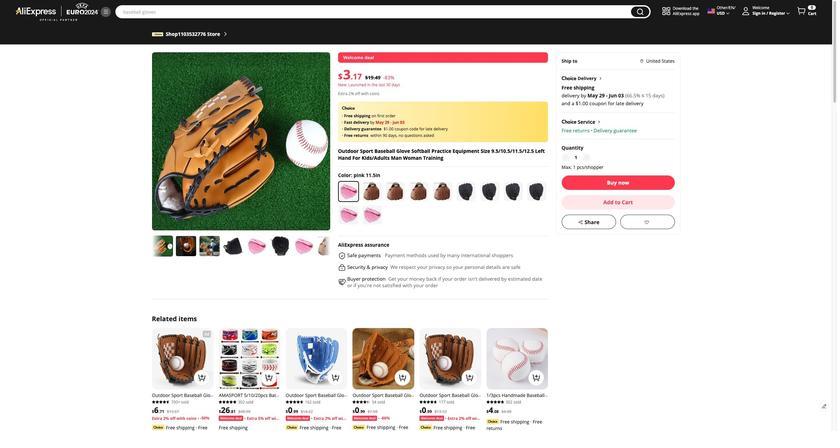 Task type: vqa. For each thing, say whether or not it's contained in the screenshot.
"baseball gloves" 'text box' at the top
yes



Task type: locate. For each thing, give the bounding box(es) containing it.
None button
[[631, 7, 649, 17]]

None text field
[[571, 154, 581, 162]]



Task type: describe. For each thing, give the bounding box(es) containing it.
1sqid_b image
[[103, 9, 109, 15]]

baseball gloves text field
[[120, 9, 628, 15]]



